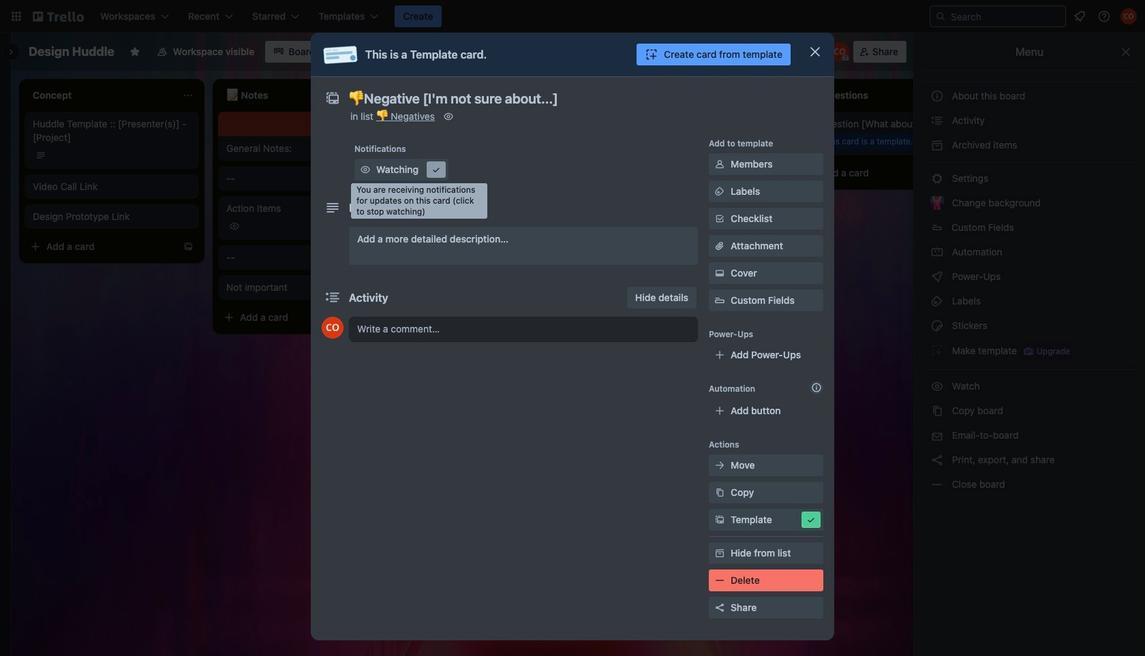 Task type: vqa. For each thing, say whether or not it's contained in the screenshot.
confluence icon
no



Task type: describe. For each thing, give the bounding box(es) containing it.
primary element
[[0, 0, 1146, 33]]

christina overa (christinaovera) image
[[831, 42, 850, 61]]

Search field
[[947, 7, 1066, 26]]

open information menu image
[[1098, 10, 1112, 23]]

1 horizontal spatial create from template… image
[[764, 168, 775, 179]]

star or unstar board image
[[130, 46, 140, 57]]

customize views image
[[330, 45, 344, 59]]

0 notifications image
[[1072, 8, 1089, 25]]

close dialog image
[[808, 44, 824, 60]]



Task type: locate. For each thing, give the bounding box(es) containing it.
1 horizontal spatial christina overa (christinaovera) image
[[371, 218, 387, 235]]

0 vertical spatial christina overa (christinaovera) image
[[1121, 8, 1138, 25]]

2 vertical spatial christina overa (christinaovera) image
[[322, 317, 344, 339]]

create from template… image
[[377, 312, 387, 323]]

0 horizontal spatial create from template… image
[[183, 241, 194, 252]]

0 vertical spatial create from template… image
[[764, 168, 775, 179]]

sm image
[[931, 114, 945, 128], [713, 158, 727, 171], [359, 163, 372, 177], [430, 163, 443, 177], [931, 172, 945, 186], [931, 246, 945, 259], [713, 267, 727, 280], [931, 270, 945, 284], [931, 295, 945, 308], [931, 454, 945, 467], [713, 459, 727, 473], [713, 514, 727, 527], [713, 574, 727, 588]]

1 vertical spatial christina overa (christinaovera) image
[[371, 218, 387, 235]]

2 horizontal spatial christina overa (christinaovera) image
[[1121, 8, 1138, 25]]

Write a comment text field
[[349, 317, 698, 342]]

christina overa (christinaovera) image
[[1121, 8, 1138, 25], [371, 218, 387, 235], [322, 317, 344, 339]]

Board name text field
[[22, 41, 121, 63]]

1 vertical spatial create from template… image
[[183, 241, 194, 252]]

search image
[[936, 11, 947, 22]]

None text field
[[342, 87, 793, 111]]

create from template… image
[[764, 168, 775, 179], [183, 241, 194, 252]]

0 horizontal spatial christina overa (christinaovera) image
[[322, 317, 344, 339]]

sm image
[[686, 41, 705, 60], [442, 110, 456, 123], [931, 138, 945, 152], [713, 185, 727, 198], [931, 319, 945, 333], [931, 344, 945, 357], [931, 380, 945, 394], [931, 404, 945, 418], [931, 478, 945, 492], [713, 486, 727, 500], [805, 514, 819, 527], [713, 547, 727, 561]]



